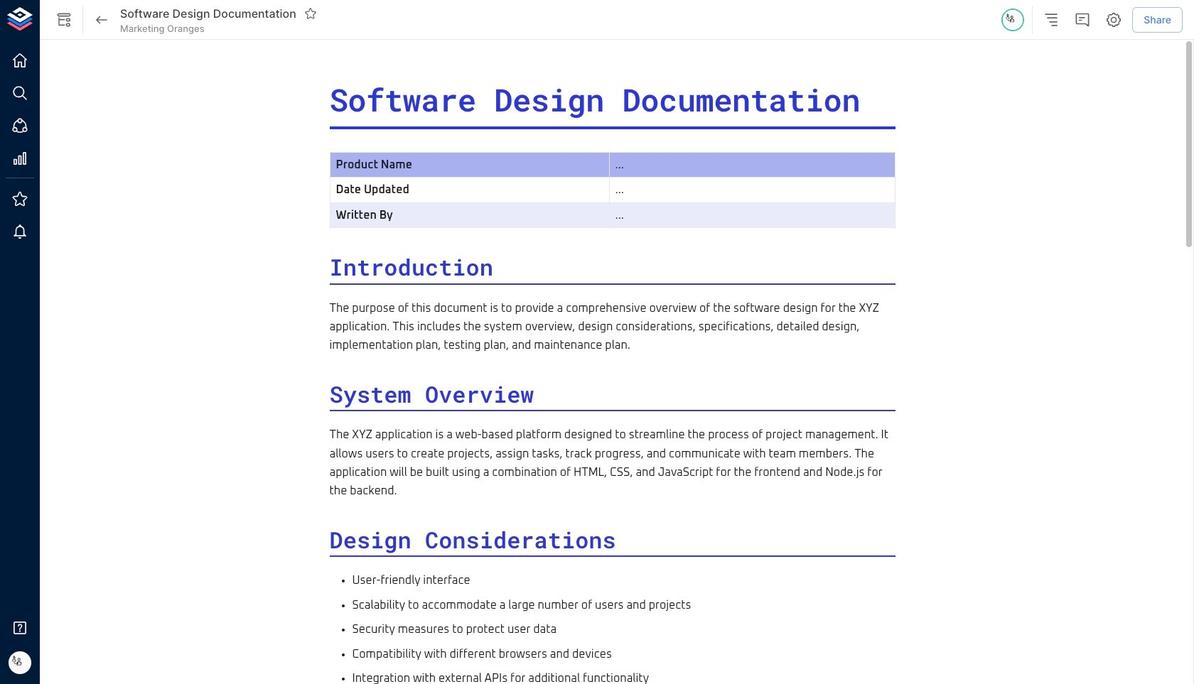 Task type: locate. For each thing, give the bounding box(es) containing it.
table of contents image
[[1044, 11, 1061, 28]]

comments image
[[1075, 11, 1092, 28]]



Task type: vqa. For each thing, say whether or not it's contained in the screenshot.
Comments icon
yes



Task type: describe. For each thing, give the bounding box(es) containing it.
favorite image
[[304, 7, 317, 20]]

show wiki image
[[55, 11, 73, 28]]

settings image
[[1106, 11, 1123, 28]]

ruby anderson image
[[1004, 10, 1024, 30]]

go back image
[[93, 11, 110, 28]]



